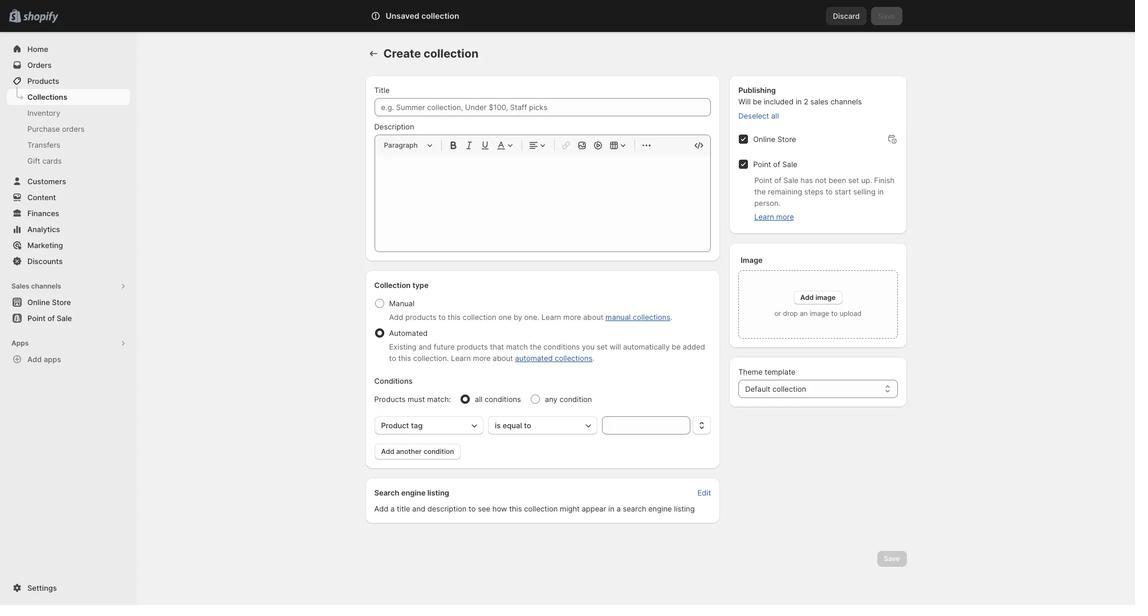 Task type: vqa. For each thing, say whether or not it's contained in the screenshot.
Staff
no



Task type: locate. For each thing, give the bounding box(es) containing it.
inventory
[[27, 108, 60, 117]]

learn inside existing and future products that match the conditions you set will automatically be added to this collection. learn more about
[[451, 354, 471, 363]]

more inside 'point of sale has not been set up. finish the remaining steps to start selling in person. learn more'
[[776, 212, 794, 221]]

0 horizontal spatial more
[[473, 354, 491, 363]]

2 vertical spatial learn
[[451, 354, 471, 363]]

any
[[545, 395, 558, 404]]

0 horizontal spatial all
[[475, 395, 483, 404]]

1 horizontal spatial a
[[617, 504, 621, 513]]

0 vertical spatial set
[[848, 176, 859, 185]]

1 horizontal spatial .
[[671, 313, 673, 322]]

1 vertical spatial products
[[374, 395, 406, 404]]

all down included
[[771, 111, 779, 120]]

2 horizontal spatial in
[[878, 187, 884, 196]]

orders
[[62, 124, 85, 133]]

1 vertical spatial sale
[[784, 176, 799, 185]]

to
[[826, 187, 833, 196], [831, 309, 838, 318], [439, 313, 446, 322], [389, 354, 396, 363], [524, 421, 531, 430], [469, 504, 476, 513]]

1 vertical spatial this
[[398, 354, 411, 363]]

be left added
[[672, 342, 681, 351]]

set left will
[[597, 342, 608, 351]]

store inside 'link'
[[52, 298, 71, 307]]

0 vertical spatial products
[[27, 76, 59, 86]]

1 vertical spatial image
[[810, 309, 829, 318]]

0 horizontal spatial a
[[391, 504, 395, 513]]

appear
[[582, 504, 606, 513]]

0 horizontal spatial condition
[[424, 447, 454, 456]]

store up point of sale link
[[52, 298, 71, 307]]

marketing
[[27, 241, 63, 250]]

products down conditions
[[374, 395, 406, 404]]

1 horizontal spatial point of sale
[[753, 160, 798, 169]]

online
[[753, 135, 776, 144], [27, 298, 50, 307]]

1 horizontal spatial channels
[[831, 97, 862, 106]]

1 vertical spatial search
[[374, 488, 399, 497]]

set left up.
[[848, 176, 859, 185]]

collection for create collection
[[424, 47, 479, 60]]

apps
[[44, 355, 61, 364]]

0 horizontal spatial this
[[398, 354, 411, 363]]

listing down edit button
[[674, 504, 695, 513]]

1 vertical spatial channels
[[31, 282, 61, 290]]

in down the finish
[[878, 187, 884, 196]]

products
[[406, 313, 437, 322], [457, 342, 488, 351]]

0 vertical spatial point
[[753, 160, 771, 169]]

learn down future
[[451, 354, 471, 363]]

0 horizontal spatial about
[[493, 354, 513, 363]]

learn right one.
[[542, 313, 561, 322]]

0 vertical spatial condition
[[560, 395, 592, 404]]

search engine listing
[[374, 488, 449, 497]]

this up future
[[448, 313, 461, 322]]

by
[[514, 313, 522, 322]]

1 vertical spatial the
[[530, 342, 542, 351]]

add left another
[[381, 447, 395, 456]]

2 vertical spatial more
[[473, 354, 491, 363]]

online store
[[753, 135, 796, 144], [27, 298, 71, 307]]

1 vertical spatial products
[[457, 342, 488, 351]]

finances
[[27, 209, 59, 218]]

to left start
[[826, 187, 833, 196]]

products down orders
[[27, 76, 59, 86]]

add for add another condition
[[381, 447, 395, 456]]

1 horizontal spatial listing
[[674, 504, 695, 513]]

1 a from the left
[[391, 504, 395, 513]]

search for search
[[421, 11, 446, 21]]

0 vertical spatial engine
[[401, 488, 426, 497]]

collections link
[[7, 89, 130, 105]]

be
[[753, 97, 762, 106], [672, 342, 681, 351]]

2 vertical spatial this
[[509, 504, 522, 513]]

0 vertical spatial this
[[448, 313, 461, 322]]

engine right search
[[649, 504, 672, 513]]

is
[[495, 421, 501, 430]]

conditions
[[374, 376, 413, 386]]

conditions up "is"
[[485, 395, 521, 404]]

point up person.
[[755, 176, 772, 185]]

engine up title
[[401, 488, 426, 497]]

0 horizontal spatial point of sale
[[27, 314, 72, 323]]

0 horizontal spatial listing
[[428, 488, 449, 497]]

point
[[753, 160, 771, 169], [755, 176, 772, 185], [27, 314, 46, 323]]

1 vertical spatial be
[[672, 342, 681, 351]]

online store down deselect all button
[[753, 135, 796, 144]]

another
[[396, 447, 422, 456]]

0 horizontal spatial collections
[[555, 354, 593, 363]]

about left "manual"
[[583, 313, 604, 322]]

2 horizontal spatial learn
[[755, 212, 774, 221]]

to left the see
[[469, 504, 476, 513]]

set
[[848, 176, 859, 185], [597, 342, 608, 351]]

None text field
[[602, 416, 691, 435]]

about down that
[[493, 354, 513, 363]]

sales channels button
[[7, 278, 130, 294]]

set inside existing and future products that match the conditions you set will automatically be added to this collection. learn more about
[[597, 342, 608, 351]]

title
[[374, 86, 390, 95]]

add apps
[[27, 355, 61, 364]]

more right one.
[[563, 313, 581, 322]]

to down existing
[[389, 354, 396, 363]]

point of sale down online store 'link' on the left
[[27, 314, 72, 323]]

and right title
[[412, 504, 425, 513]]

add down manual
[[389, 313, 403, 322]]

save
[[878, 11, 896, 21], [884, 554, 900, 563]]

the up person.
[[755, 187, 766, 196]]

collection
[[422, 11, 459, 21], [424, 47, 479, 60], [463, 313, 497, 322], [773, 384, 806, 393], [524, 504, 558, 513]]

a left title
[[391, 504, 395, 513]]

add up an
[[801, 293, 814, 302]]

collections up automatically
[[633, 313, 671, 322]]

1 horizontal spatial all
[[771, 111, 779, 120]]

0 vertical spatial listing
[[428, 488, 449, 497]]

1 horizontal spatial online store
[[753, 135, 796, 144]]

home link
[[7, 41, 130, 57]]

add another condition
[[381, 447, 454, 456]]

in left 2
[[796, 97, 802, 106]]

analytics
[[27, 225, 60, 234]]

1 vertical spatial online
[[27, 298, 50, 307]]

0 horizontal spatial products
[[27, 76, 59, 86]]

0 horizontal spatial .
[[593, 354, 595, 363]]

2 vertical spatial point
[[27, 314, 46, 323]]

more down person.
[[776, 212, 794, 221]]

0 vertical spatial all
[[771, 111, 779, 120]]

1 vertical spatial listing
[[674, 504, 695, 513]]

and up collection.
[[419, 342, 432, 351]]

purchase orders link
[[7, 121, 130, 137]]

condition inside button
[[424, 447, 454, 456]]

learn
[[755, 212, 774, 221], [542, 313, 561, 322], [451, 354, 471, 363]]

remaining
[[768, 187, 802, 196]]

point of sale button
[[0, 310, 137, 326]]

a
[[391, 504, 395, 513], [617, 504, 621, 513]]

search up title
[[374, 488, 399, 497]]

deselect all
[[739, 111, 779, 120]]

. right "manual"
[[671, 313, 673, 322]]

learn down person.
[[755, 212, 774, 221]]

point of sale inside button
[[27, 314, 72, 323]]

1 horizontal spatial products
[[374, 395, 406, 404]]

0 vertical spatial be
[[753, 97, 762, 106]]

this
[[448, 313, 461, 322], [398, 354, 411, 363], [509, 504, 522, 513]]

add for add a title and description to see how this collection might appear in a search engine listing
[[374, 504, 389, 513]]

0 horizontal spatial in
[[609, 504, 615, 513]]

discounts link
[[7, 253, 130, 269]]

is equal to
[[495, 421, 531, 430]]

online store down sales channels
[[27, 298, 71, 307]]

0 vertical spatial point of sale
[[753, 160, 798, 169]]

to up future
[[439, 313, 446, 322]]

product
[[381, 421, 409, 430]]

0 horizontal spatial store
[[52, 298, 71, 307]]

in right "appear"
[[609, 504, 615, 513]]

0 horizontal spatial search
[[374, 488, 399, 497]]

and inside existing and future products that match the conditions you set will automatically be added to this collection. learn more about
[[419, 342, 432, 351]]

might
[[560, 504, 580, 513]]

1 horizontal spatial about
[[583, 313, 604, 322]]

1 vertical spatial save
[[884, 554, 900, 563]]

collection right unsaved
[[422, 11, 459, 21]]

more for set
[[473, 354, 491, 363]]

1 vertical spatial of
[[775, 176, 782, 185]]

1 horizontal spatial the
[[755, 187, 766, 196]]

channels down discounts
[[31, 282, 61, 290]]

collections down "you"
[[555, 354, 593, 363]]

listing
[[428, 488, 449, 497], [674, 504, 695, 513]]

all right the "match:"
[[475, 395, 483, 404]]

one
[[499, 313, 512, 322]]

finances link
[[7, 205, 130, 221]]

1 vertical spatial online store
[[27, 298, 71, 307]]

collection left one
[[463, 313, 497, 322]]

image
[[816, 293, 836, 302], [810, 309, 829, 318]]

to right equal
[[524, 421, 531, 430]]

create collection
[[384, 47, 479, 60]]

search for search engine listing
[[374, 488, 399, 497]]

future
[[434, 342, 455, 351]]

1 horizontal spatial learn
[[542, 313, 561, 322]]

point of sale up remaining
[[753, 160, 798, 169]]

the up automated
[[530, 342, 542, 351]]

upload
[[840, 309, 862, 318]]

1 horizontal spatial be
[[753, 97, 762, 106]]

learn for the
[[755, 212, 774, 221]]

listing up description on the left
[[428, 488, 449, 497]]

this down existing
[[398, 354, 411, 363]]

1 horizontal spatial in
[[796, 97, 802, 106]]

0 horizontal spatial products
[[406, 313, 437, 322]]

1 vertical spatial engine
[[649, 504, 672, 513]]

1 horizontal spatial condition
[[560, 395, 592, 404]]

2 vertical spatial sale
[[57, 314, 72, 323]]

more down that
[[473, 354, 491, 363]]

1 horizontal spatial search
[[421, 11, 446, 21]]

1 horizontal spatial this
[[448, 313, 461, 322]]

0 horizontal spatial conditions
[[485, 395, 521, 404]]

0 horizontal spatial set
[[597, 342, 608, 351]]

add left title
[[374, 504, 389, 513]]

up.
[[861, 176, 872, 185]]

1 vertical spatial about
[[493, 354, 513, 363]]

point up remaining
[[753, 160, 771, 169]]

0 vertical spatial save button
[[872, 7, 902, 25]]

a left search
[[617, 504, 621, 513]]

collection.
[[413, 354, 449, 363]]

1 vertical spatial point of sale
[[27, 314, 72, 323]]

1 horizontal spatial products
[[457, 342, 488, 351]]

conditions up automated collections .
[[544, 342, 580, 351]]

point up apps in the bottom left of the page
[[27, 314, 46, 323]]

1 vertical spatial more
[[563, 313, 581, 322]]

deselect
[[739, 111, 769, 120]]

learn inside 'point of sale has not been set up. finish the remaining steps to start selling in person. learn more'
[[755, 212, 774, 221]]

1 horizontal spatial set
[[848, 176, 859, 185]]

type
[[413, 281, 429, 290]]

0 horizontal spatial online
[[27, 298, 50, 307]]

image
[[741, 255, 763, 265]]

automated
[[515, 354, 553, 363]]

search inside button
[[421, 11, 446, 21]]

0 horizontal spatial channels
[[31, 282, 61, 290]]

condition right 'any'
[[560, 395, 592, 404]]

0 horizontal spatial online store
[[27, 298, 71, 307]]

1 vertical spatial set
[[597, 342, 608, 351]]

2 vertical spatial in
[[609, 504, 615, 513]]

condition down product tag dropdown button
[[424, 447, 454, 456]]

point of sale
[[753, 160, 798, 169], [27, 314, 72, 323]]

all
[[771, 111, 779, 120], [475, 395, 483, 404]]

theme template
[[739, 367, 796, 376]]

add left apps
[[27, 355, 42, 364]]

any condition
[[545, 395, 592, 404]]

online inside 'link'
[[27, 298, 50, 307]]

0 horizontal spatial the
[[530, 342, 542, 351]]

discard button
[[826, 7, 867, 25]]

0 vertical spatial online
[[753, 135, 776, 144]]

products up automated on the bottom left of page
[[406, 313, 437, 322]]

image up or drop an image to upload
[[816, 293, 836, 302]]

learn for set
[[451, 354, 471, 363]]

channels
[[831, 97, 862, 106], [31, 282, 61, 290]]

search right unsaved
[[421, 11, 446, 21]]

collection down unsaved collection
[[424, 47, 479, 60]]

condition
[[560, 395, 592, 404], [424, 447, 454, 456]]

products left that
[[457, 342, 488, 351]]

0 vertical spatial of
[[773, 160, 780, 169]]

more
[[776, 212, 794, 221], [563, 313, 581, 322], [473, 354, 491, 363]]

discard
[[833, 11, 860, 21]]

this right how in the left bottom of the page
[[509, 504, 522, 513]]

1 vertical spatial and
[[412, 504, 425, 513]]

1 horizontal spatial conditions
[[544, 342, 580, 351]]

0 horizontal spatial learn
[[451, 354, 471, 363]]

0 horizontal spatial engine
[[401, 488, 426, 497]]

online down deselect all button
[[753, 135, 776, 144]]

will
[[610, 342, 621, 351]]

1 vertical spatial save button
[[877, 551, 907, 567]]

more inside existing and future products that match the conditions you set will automatically be added to this collection. learn more about
[[473, 354, 491, 363]]

image right an
[[810, 309, 829, 318]]

online down sales channels
[[27, 298, 50, 307]]

channels inside 'publishing will be included in 2 sales channels'
[[831, 97, 862, 106]]

.
[[671, 313, 673, 322], [593, 354, 595, 363]]

channels right sales
[[831, 97, 862, 106]]

be down publishing
[[753, 97, 762, 106]]

the inside 'point of sale has not been set up. finish the remaining steps to start selling in person. learn more'
[[755, 187, 766, 196]]

0 vertical spatial and
[[419, 342, 432, 351]]

1 vertical spatial store
[[52, 298, 71, 307]]

2 vertical spatial of
[[48, 314, 55, 323]]

this inside existing and future products that match the conditions you set will automatically be added to this collection. learn more about
[[398, 354, 411, 363]]

create
[[384, 47, 421, 60]]

collection down template
[[773, 384, 806, 393]]

0 vertical spatial search
[[421, 11, 446, 21]]

0 vertical spatial learn
[[755, 212, 774, 221]]

store
[[778, 135, 796, 144], [52, 298, 71, 307]]

. down "you"
[[593, 354, 595, 363]]

how
[[493, 504, 507, 513]]

store down deselect all button
[[778, 135, 796, 144]]

existing and future products that match the conditions you set will automatically be added to this collection. learn more about
[[389, 342, 705, 363]]



Task type: describe. For each thing, give the bounding box(es) containing it.
add another condition button
[[374, 444, 461, 460]]

analytics link
[[7, 221, 130, 237]]

automatically
[[623, 342, 670, 351]]

in inside 'point of sale has not been set up. finish the remaining steps to start selling in person. learn more'
[[878, 187, 884, 196]]

online store link
[[7, 294, 130, 310]]

paragraph
[[384, 141, 418, 149]]

1 horizontal spatial store
[[778, 135, 796, 144]]

conditions inside existing and future products that match the conditions you set will automatically be added to this collection. learn more about
[[544, 342, 580, 351]]

edit button
[[691, 485, 718, 501]]

1 vertical spatial learn
[[542, 313, 561, 322]]

customers link
[[7, 173, 130, 189]]

steps
[[804, 187, 824, 196]]

shopify image
[[23, 12, 58, 23]]

theme
[[739, 367, 763, 376]]

of inside button
[[48, 314, 55, 323]]

template
[[765, 367, 796, 376]]

products for products must match:
[[374, 395, 406, 404]]

unsaved
[[386, 11, 420, 21]]

edit
[[698, 488, 711, 497]]

purchase
[[27, 124, 60, 133]]

set inside 'point of sale has not been set up. finish the remaining steps to start selling in person. learn more'
[[848, 176, 859, 185]]

customers
[[27, 177, 66, 186]]

collection type
[[374, 281, 429, 290]]

manual
[[389, 299, 415, 308]]

existing
[[389, 342, 417, 351]]

home
[[27, 44, 48, 54]]

0 vertical spatial about
[[583, 313, 604, 322]]

the inside existing and future products that match the conditions you set will automatically be added to this collection. learn more about
[[530, 342, 542, 351]]

1 horizontal spatial more
[[563, 313, 581, 322]]

manual collections link
[[606, 313, 671, 322]]

automated
[[389, 328, 428, 338]]

paragraph button
[[380, 139, 437, 152]]

has
[[801, 176, 813, 185]]

automated collections link
[[515, 354, 593, 363]]

more for the
[[776, 212, 794, 221]]

2 a from the left
[[617, 504, 621, 513]]

is equal to button
[[488, 416, 597, 435]]

you
[[582, 342, 595, 351]]

gift cards link
[[7, 153, 130, 169]]

point inside 'point of sale has not been set up. finish the remaining steps to start selling in person. learn more'
[[755, 176, 772, 185]]

must
[[408, 395, 425, 404]]

marketing link
[[7, 237, 130, 253]]

about inside existing and future products that match the conditions you set will automatically be added to this collection. learn more about
[[493, 354, 513, 363]]

sale inside 'point of sale has not been set up. finish the remaining steps to start selling in person. learn more'
[[784, 176, 799, 185]]

product tag
[[381, 421, 423, 430]]

add for add image
[[801, 293, 814, 302]]

collection
[[374, 281, 411, 290]]

orders link
[[7, 57, 130, 73]]

apps
[[11, 339, 29, 347]]

settings
[[27, 583, 57, 593]]

to inside 'point of sale has not been set up. finish the remaining steps to start selling in person. learn more'
[[826, 187, 833, 196]]

start
[[835, 187, 851, 196]]

1 vertical spatial collections
[[555, 354, 593, 363]]

channels inside sales channels button
[[31, 282, 61, 290]]

transfers link
[[7, 137, 130, 153]]

in inside 'publishing will be included in 2 sales channels'
[[796, 97, 802, 106]]

collection for unsaved collection
[[422, 11, 459, 21]]

gift
[[27, 156, 40, 165]]

automated collections .
[[515, 354, 595, 363]]

included
[[764, 97, 794, 106]]

0 vertical spatial image
[[816, 293, 836, 302]]

added
[[683, 342, 705, 351]]

add products to this collection one by one. learn more about manual collections .
[[389, 313, 673, 322]]

equal
[[503, 421, 522, 430]]

to inside dropdown button
[[524, 421, 531, 430]]

of inside 'point of sale has not been set up. finish the remaining steps to start selling in person. learn more'
[[775, 176, 782, 185]]

0 vertical spatial .
[[671, 313, 673, 322]]

gift cards
[[27, 156, 62, 165]]

products for products
[[27, 76, 59, 86]]

add for add apps
[[27, 355, 42, 364]]

1 vertical spatial all
[[475, 395, 483, 404]]

2 horizontal spatial this
[[509, 504, 522, 513]]

selling
[[854, 187, 876, 196]]

content
[[27, 193, 56, 202]]

publishing will be included in 2 sales channels
[[739, 86, 862, 106]]

sale inside button
[[57, 314, 72, 323]]

1 horizontal spatial online
[[753, 135, 776, 144]]

products must match:
[[374, 395, 451, 404]]

to inside existing and future products that match the conditions you set will automatically be added to this collection. learn more about
[[389, 354, 396, 363]]

collection for default collection
[[773, 384, 806, 393]]

be inside 'publishing will be included in 2 sales channels'
[[753, 97, 762, 106]]

online store button
[[0, 294, 137, 310]]

point inside button
[[27, 314, 46, 323]]

default
[[745, 384, 771, 393]]

one.
[[524, 313, 540, 322]]

manual
[[606, 313, 631, 322]]

cards
[[42, 156, 62, 165]]

0 vertical spatial online store
[[753, 135, 796, 144]]

not
[[815, 176, 827, 185]]

search
[[623, 504, 646, 513]]

sales
[[11, 282, 29, 290]]

0 vertical spatial save
[[878, 11, 896, 21]]

discounts
[[27, 257, 63, 266]]

person.
[[755, 198, 781, 208]]

collection left might
[[524, 504, 558, 513]]

0 vertical spatial sale
[[783, 160, 798, 169]]

collections
[[27, 92, 67, 102]]

unsaved collection
[[386, 11, 459, 21]]

to left upload on the right of the page
[[831, 309, 838, 318]]

products link
[[7, 73, 130, 89]]

description
[[428, 504, 467, 513]]

add for add products to this collection one by one. learn more about manual collections .
[[389, 313, 403, 322]]

Title text field
[[374, 98, 711, 116]]

online store inside 'link'
[[27, 298, 71, 307]]

2
[[804, 97, 809, 106]]

title
[[397, 504, 410, 513]]

add a title and description to see how this collection might appear in a search engine listing
[[374, 504, 695, 513]]

will
[[739, 97, 751, 106]]

0 vertical spatial collections
[[633, 313, 671, 322]]

point of sale link
[[7, 310, 130, 326]]

products inside existing and future products that match the conditions you set will automatically be added to this collection. learn more about
[[457, 342, 488, 351]]

1 vertical spatial .
[[593, 354, 595, 363]]

finish
[[874, 176, 895, 185]]

or drop an image to upload
[[775, 309, 862, 318]]

add apps button
[[7, 351, 130, 367]]

be inside existing and future products that match the conditions you set will automatically be added to this collection. learn more about
[[672, 342, 681, 351]]

inventory link
[[7, 105, 130, 121]]

all inside button
[[771, 111, 779, 120]]

search button
[[402, 7, 733, 25]]

0 vertical spatial products
[[406, 313, 437, 322]]

publishing
[[739, 86, 776, 95]]

been
[[829, 176, 846, 185]]

learn more link
[[755, 212, 794, 221]]



